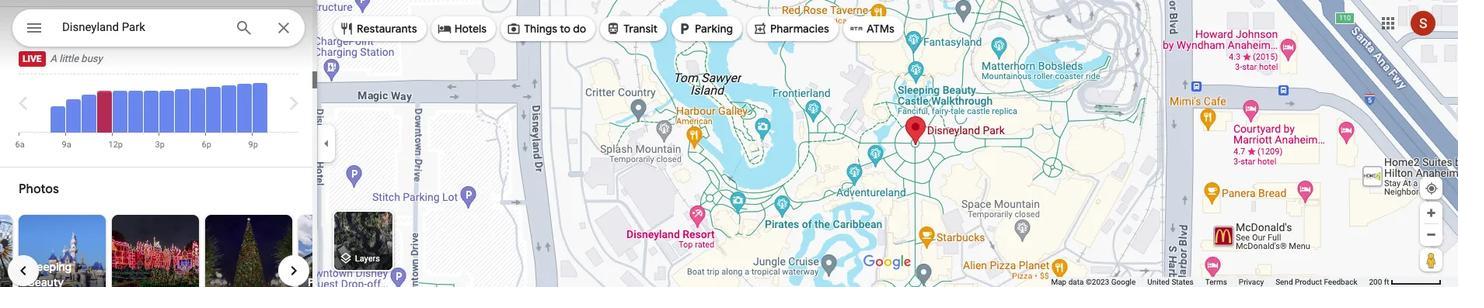 Task type: locate. For each thing, give the bounding box(es) containing it.
little
[[59, 53, 79, 65]]

parking button
[[672, 10, 742, 47]]

a
[[50, 53, 57, 65]]

69% busy at 10 am. image
[[81, 95, 96, 133]]

footer
[[1051, 278, 1370, 288]]

89% busy at 8 pm. image
[[237, 78, 252, 133], [237, 84, 252, 133]]

popular times at disneyland park region
[[0, 7, 317, 150]]

transit
[[624, 22, 658, 36]]

86% busy at 7 pm. image
[[221, 78, 236, 133], [221, 86, 236, 133]]

restaurants button
[[334, 10, 427, 47]]

79% busy at 4 pm. image
[[175, 78, 189, 133], [175, 90, 189, 133]]

united states button
[[1148, 278, 1194, 288]]

layers
[[355, 255, 380, 265]]

parking
[[695, 22, 733, 36]]

hotels
[[455, 22, 487, 36]]

currently 76% busy, usually 74% busy. image
[[97, 78, 112, 133]]

 search field
[[12, 9, 305, 50]]

collapse side panel image
[[318, 135, 335, 152]]

77% busy at 2 pm. image
[[143, 78, 158, 133], [143, 91, 158, 133]]

terms
[[1206, 278, 1228, 287]]

data
[[1069, 278, 1084, 287]]

atms
[[867, 22, 895, 36]]

0% busy at 11 pm. image
[[283, 78, 298, 133]]

©2023
[[1086, 278, 1110, 287]]

privacy
[[1239, 278, 1264, 287]]

1 77% busy at 1 pm. image from the top
[[128, 78, 143, 133]]

popular times
[[19, 21, 98, 37]]

pharmacies
[[770, 22, 830, 36]]

1 86% busy at 7 pm. image from the top
[[221, 78, 236, 133]]

privacy button
[[1239, 278, 1264, 288]]

2 77% busy at 2 pm. image from the top
[[143, 91, 158, 133]]

photos
[[19, 182, 59, 198]]

48% busy at 8 am. image
[[50, 106, 65, 133]]

12p
[[108, 140, 123, 150]]

81% busy at 5 pm. image
[[190, 78, 205, 133], [190, 88, 205, 133]]

0% busy at 10 pm. image
[[268, 78, 283, 133]]

76% image
[[97, 91, 112, 133]]

google account: sheryl atherton  
(sheryl.atherton@adept.ai) image
[[1411, 11, 1436, 35]]

show your location image
[[1425, 182, 1439, 196]]

1 81% busy at 5 pm. image from the top
[[190, 78, 205, 133]]

6a
[[15, 140, 25, 150]]

footer inside google maps 'element'
[[1051, 278, 1370, 288]]

google maps element
[[0, 0, 1459, 288]]

 button
[[12, 9, 56, 50]]

sleeping beaut
[[28, 261, 93, 288]]

things to do button
[[501, 10, 596, 47]]

91% busy at 9 pm. image
[[248, 78, 267, 150]]

things to do
[[524, 22, 586, 36]]

times
[[65, 21, 98, 37]]

77% busy at 1 pm. image
[[128, 78, 143, 133], [128, 91, 143, 133]]

send product feedback button
[[1276, 278, 1358, 288]]

do
[[573, 22, 586, 36]]

to
[[560, 22, 571, 36]]

none field inside disneyland park field
[[62, 18, 222, 37]]

live
[[23, 54, 42, 65]]

None field
[[62, 18, 222, 37]]

2 86% busy at 7 pm. image from the top
[[221, 86, 236, 133]]

footer containing map data ©2023 google
[[1051, 278, 1370, 288]]

61% busy at 9 am. image
[[62, 78, 80, 150]]

9p
[[248, 140, 258, 150]]

9a
[[62, 140, 71, 150]]

previous photo image
[[14, 262, 33, 281]]



Task type: vqa. For each thing, say whether or not it's contained in the screenshot.
rightmost 24
no



Task type: describe. For each thing, give the bounding box(es) containing it.
69% busy at 10 am. image
[[81, 78, 96, 133]]

200 ft
[[1370, 278, 1390, 287]]

1 89% busy at 8 pm. image from the top
[[237, 78, 252, 133]]

states
[[1172, 278, 1194, 287]]

2 81% busy at 5 pm. image from the top
[[190, 88, 205, 133]]

zoom out image
[[1426, 229, 1438, 241]]

google
[[1112, 278, 1136, 287]]

sleeping
[[28, 261, 72, 275]]

feedback
[[1324, 278, 1358, 287]]

Disneyland Park field
[[12, 9, 305, 47]]

busy
[[81, 53, 102, 65]]

0% busy at 6 am. image
[[15, 78, 34, 150]]

restaurants
[[357, 22, 417, 36]]

3p
[[155, 140, 165, 150]]

83% busy at 6 pm. image
[[202, 78, 220, 150]]

76% busy at 12 pm. image
[[108, 78, 127, 150]]

united
[[1148, 278, 1170, 287]]

1 77% busy at 2 pm. image from the top
[[143, 78, 158, 133]]

things
[[524, 22, 558, 36]]

map data ©2023 google
[[1051, 278, 1136, 287]]

next photo image
[[285, 262, 303, 281]]

2 89% busy at 8 pm. image from the top
[[237, 84, 252, 133]]

sleeping beaut button
[[0, 216, 139, 288]]

ft
[[1385, 278, 1390, 287]]

6p
[[202, 140, 211, 150]]

atms button
[[844, 10, 904, 47]]

48% busy at 8 am. image
[[50, 78, 65, 133]]

1 79% busy at 4 pm. image from the top
[[175, 78, 189, 133]]

2 79% busy at 4 pm. image from the top
[[175, 90, 189, 133]]

zoom in image
[[1426, 208, 1438, 219]]

united states
[[1148, 278, 1194, 287]]

product
[[1295, 278, 1322, 287]]

send
[[1276, 278, 1293, 287]]


[[25, 17, 44, 39]]

a little busy
[[50, 53, 102, 65]]

200 ft button
[[1370, 278, 1442, 287]]

hotels button
[[431, 10, 496, 47]]

show street view coverage image
[[1420, 249, 1443, 272]]

photos of disneyland park region
[[0, 212, 945, 288]]

popular
[[19, 21, 62, 37]]

2 77% busy at 1 pm. image from the top
[[128, 91, 143, 133]]

send product feedback
[[1276, 278, 1358, 287]]

videos image
[[0, 216, 12, 288]]

transit button
[[600, 10, 667, 47]]

terms button
[[1206, 278, 1228, 288]]

map
[[1051, 278, 1067, 287]]

77% busy at 3 pm. image
[[155, 78, 174, 150]]

0% busy at 7 am. image
[[35, 78, 49, 133]]

200
[[1370, 278, 1383, 287]]

pharmacies button
[[747, 10, 839, 47]]



